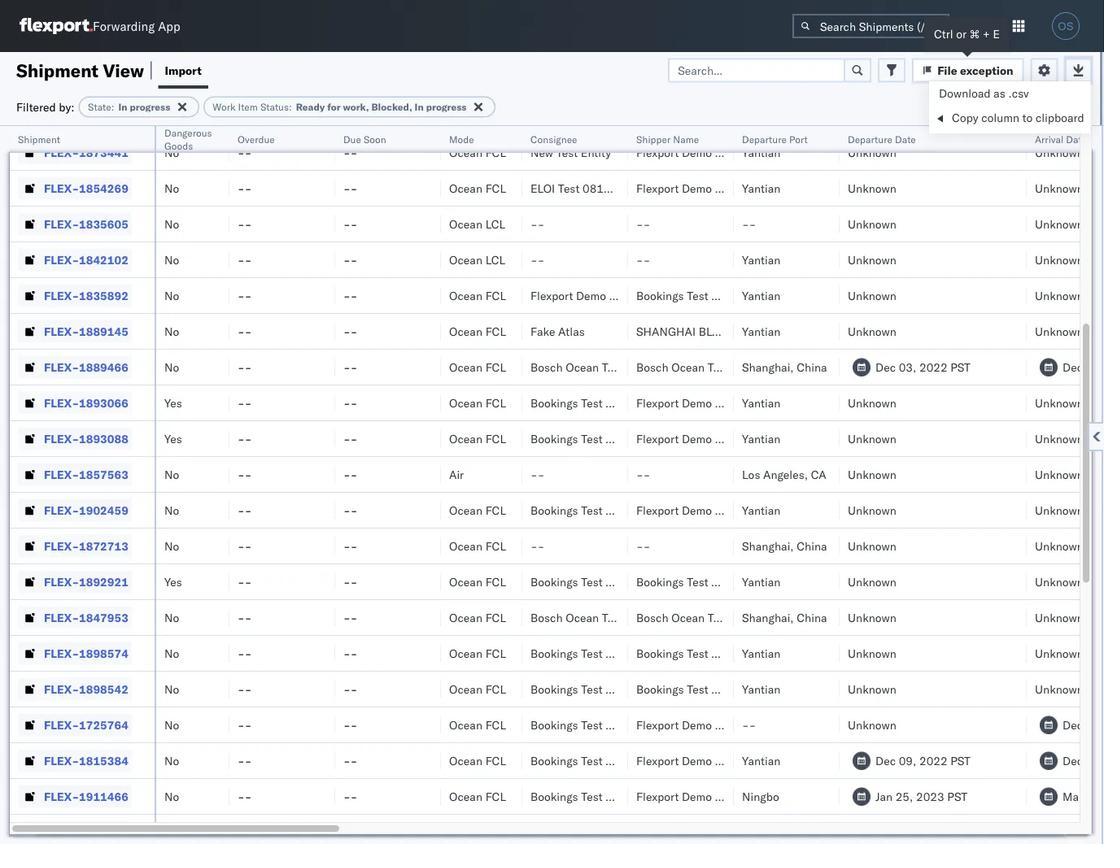 Task type: describe. For each thing, give the bounding box(es) containing it.
column
[[982, 111, 1020, 125]]

shipment button
[[10, 129, 138, 146]]

03, for mar
[[1086, 790, 1104, 804]]

dangerous goods
[[164, 127, 212, 152]]

fake atlas
[[531, 324, 585, 339]]

co. for 1873441
[[758, 145, 774, 160]]

status
[[260, 101, 289, 113]]

no for flex-1835892
[[164, 289, 179, 303]]

ocean for 1898542
[[449, 683, 483, 697]]

flexport. image
[[20, 18, 93, 34]]

port
[[790, 133, 808, 145]]

Search... text field
[[668, 58, 846, 83]]

25,
[[896, 790, 914, 804]]

departure port
[[742, 133, 808, 145]]

fcl for flex-1835892
[[486, 289, 506, 303]]

ocean for 1835892
[[449, 289, 483, 303]]

eloi
[[531, 181, 555, 195]]

no for flex-1847953
[[164, 611, 179, 625]]

bookings test consignee for flex-1898542
[[531, 683, 661, 697]]

1902459
[[79, 503, 128, 518]]

flex-1911466 button
[[18, 786, 132, 809]]

mar
[[1063, 790, 1083, 804]]

co. for 1854269
[[758, 181, 774, 195]]

bookings test consignee for flex-1893066
[[531, 396, 661, 410]]

fcl for flex-1893088
[[486, 432, 506, 446]]

ca
[[811, 468, 827, 482]]

flex-1889466
[[44, 360, 128, 374]]

flex-1893066
[[44, 396, 128, 410]]

flex- for 1835892
[[44, 289, 79, 303]]

shanghai, for flex-1889466
[[742, 360, 794, 374]]

resize handle column header for shipment
[[135, 126, 155, 845]]

flexport demo shipper co. for 1815384
[[637, 754, 774, 768]]

demo for 1893066
[[682, 396, 712, 410]]

shipper for flex-1873441
[[715, 145, 755, 160]]

atlas
[[558, 324, 585, 339]]

flex-1842102
[[44, 253, 128, 267]]

flex-1815384
[[44, 754, 128, 768]]

los
[[742, 468, 761, 482]]

ocean fcl for flex-1889145
[[449, 324, 506, 339]]

ocean lcl for yantian
[[449, 253, 506, 267]]

flex-1898574 button
[[18, 643, 132, 665]]

flex-1835892 button
[[18, 285, 132, 307]]

flex-1835892
[[44, 289, 128, 303]]

los angeles, ca
[[742, 468, 827, 482]]

4 resize handle column header from the left
[[422, 126, 441, 845]]

flex-1847953
[[44, 611, 128, 625]]

yantian for flex-1842102
[[742, 253, 781, 267]]

no for flex-1911466
[[164, 790, 179, 804]]

1892921
[[79, 575, 128, 589]]

ready
[[296, 101, 325, 113]]

shipper name
[[637, 133, 699, 145]]

yantian for flex-1854269
[[742, 181, 781, 195]]

ltd
[[787, 324, 806, 339]]

1893088
[[79, 432, 128, 446]]

1835892
[[79, 289, 128, 303]]

bookings test consignee for flex-1902459
[[531, 503, 661, 518]]

flex-1898542 button
[[18, 679, 132, 701]]

yantian for flex-1873441
[[742, 145, 781, 160]]

flex- for 1873441
[[44, 145, 79, 160]]

yantian for flex-1889145
[[742, 324, 781, 339]]

app
[[158, 18, 180, 34]]

23,
[[1086, 718, 1104, 733]]

shipper for flex-1898574
[[712, 647, 752, 661]]

ocean for 1893066
[[449, 396, 483, 410]]

flex- for 1889466
[[44, 360, 79, 374]]

yes for flex-1892921
[[164, 575, 182, 589]]

shipper inside button
[[637, 133, 671, 145]]

demo for 1902459
[[682, 503, 712, 518]]

shipment view
[[16, 59, 144, 81]]

flex- for 1911466
[[44, 790, 79, 804]]

shipper for flex-1902459
[[715, 503, 755, 518]]

ocean fcl for flex-1911466
[[449, 790, 506, 804]]

fcl for flex-1854269
[[486, 181, 506, 195]]

demo for 1893088
[[682, 432, 712, 446]]

ocean for 1725764
[[449, 718, 483, 733]]

flex-1835605
[[44, 217, 128, 231]]

goods
[[164, 140, 193, 152]]

demo for 1911466
[[682, 790, 712, 804]]

blocked,
[[372, 101, 412, 113]]

flex-1725764
[[44, 718, 128, 733]]

consignee for flex-1893066
[[606, 396, 661, 410]]

bookings test shipper china for 1898542
[[637, 683, 785, 697]]

resize handle column header for departure port
[[821, 126, 840, 845]]

demo for 1725764
[[682, 718, 712, 733]]

bookings for flex-1911466
[[531, 790, 578, 804]]

ocean for 1911466
[[449, 790, 483, 804]]

for
[[327, 101, 341, 113]]

air
[[449, 468, 464, 482]]

fcl for flex-1893066
[[486, 396, 506, 410]]

dangerous
[[164, 127, 212, 139]]

flex-1872713 button
[[18, 535, 132, 558]]

soon
[[364, 133, 386, 145]]

shanghai, china for flex-1847953
[[742, 611, 828, 625]]

1898542
[[79, 683, 128, 697]]

ocean for 1872713
[[449, 539, 483, 554]]

flex-1889145 button
[[18, 320, 132, 343]]

flex-1854269 button
[[18, 177, 132, 200]]

1911466
[[79, 790, 128, 804]]

due
[[344, 133, 361, 145]]

flex- for 1872713
[[44, 539, 79, 554]]

flex-1889466 button
[[18, 356, 132, 379]]

flex-1847953 button
[[18, 607, 132, 630]]

1854269
[[79, 181, 128, 195]]

departure date button
[[840, 129, 1011, 146]]

co. for 1902459
[[758, 503, 774, 518]]

bookings for flex-1893066
[[531, 396, 578, 410]]

no for flex-1898542
[[164, 683, 179, 697]]

consignee for flex-1815384
[[606, 754, 661, 768]]

yantian for flex-1892921
[[742, 575, 781, 589]]

yantian for flex-1893088
[[742, 432, 781, 446]]

shipment for shipment
[[18, 133, 60, 145]]

arrival
[[1035, 133, 1064, 145]]

ocean fcl for flex-1889466
[[449, 360, 506, 374]]

exception
[[961, 63, 1014, 77]]

angeles,
[[764, 468, 808, 482]]

yes for flex-1893088
[[164, 432, 182, 446]]

1847953
[[79, 611, 128, 625]]

item
[[238, 101, 258, 113]]

shanghai bluetech co., ltd
[[637, 324, 806, 339]]

dec for dec 30, 
[[1063, 754, 1083, 768]]

ocean lcl for --
[[449, 217, 506, 231]]

1872713
[[79, 539, 128, 554]]

state
[[88, 101, 111, 113]]

bookings for flex-1892921
[[531, 575, 578, 589]]

fake
[[531, 324, 556, 339]]

as
[[994, 86, 1006, 101]]

2 : from the left
[[289, 101, 292, 113]]

shipper for flex-1854269
[[715, 181, 755, 195]]

arrival date
[[1035, 133, 1088, 145]]

yantian for flex-1898542
[[742, 683, 781, 697]]

flex-1889145
[[44, 324, 128, 339]]

1835605
[[79, 217, 128, 231]]

lcl for yantian
[[486, 253, 506, 267]]

flexport for 1893088
[[637, 432, 679, 446]]

departure date
[[848, 133, 916, 145]]

download
[[939, 86, 991, 101]]

jan 25, 2023 pst
[[876, 790, 968, 804]]

ocean fcl for flex-1847953
[[449, 611, 506, 625]]

1873441
[[79, 145, 128, 160]]

fcl for flex-1725764
[[486, 718, 506, 733]]

shanghai, for flex-1872713
[[742, 539, 794, 554]]

consignee for flex-1902459
[[606, 503, 661, 518]]

filtered
[[16, 100, 56, 114]]

shipper name button
[[628, 129, 718, 146]]

demo for 1854269
[[682, 181, 712, 195]]

.csv
[[1009, 86, 1029, 101]]

consignee inside button
[[531, 133, 578, 145]]

consignee for flex-1898542
[[606, 683, 661, 697]]

flex-1893066 button
[[18, 392, 132, 415]]

consignee for flex-1725764
[[606, 718, 661, 733]]

shanghai, for flex-1847953
[[742, 611, 794, 625]]

copy column to clipboard
[[952, 111, 1085, 125]]



Task type: locate. For each thing, give the bounding box(es) containing it.
fcl for flex-1873441
[[486, 145, 506, 160]]

1889466
[[79, 360, 128, 374]]

no right 1725764
[[164, 718, 179, 733]]

2 vertical spatial shanghai, china
[[742, 611, 828, 625]]

resize handle column header for dangerous goods
[[210, 126, 230, 845]]

work
[[213, 101, 236, 113]]

forwarding
[[93, 18, 155, 34]]

3 flex- from the top
[[44, 217, 79, 231]]

state : in progress
[[88, 101, 170, 113]]

dec 23, 
[[1063, 718, 1105, 733]]

no for flex-1889466
[[164, 360, 179, 374]]

6 flex- from the top
[[44, 324, 79, 339]]

import
[[165, 63, 202, 77]]

no for flex-1842102
[[164, 253, 179, 267]]

0 vertical spatial yes
[[164, 396, 182, 410]]

ningbo
[[742, 790, 780, 804]]

13 flex- from the top
[[44, 575, 79, 589]]

8 ocean fcl from the top
[[449, 503, 506, 518]]

2022 for 03,
[[920, 360, 948, 374]]

pst for jan 25, 2023 pst
[[948, 790, 968, 804]]

4 flex- from the top
[[44, 253, 79, 267]]

2023
[[917, 790, 945, 804]]

0 vertical spatial bookings test shipper china
[[637, 575, 785, 589]]

progress up mode
[[426, 101, 467, 113]]

flexport for 1893066
[[637, 396, 679, 410]]

1 vertical spatial pst
[[951, 754, 971, 768]]

15 flex- from the top
[[44, 647, 79, 661]]

file exception
[[938, 63, 1014, 77]]

17 flex- from the top
[[44, 718, 79, 733]]

resize handle column header
[[135, 126, 155, 845], [210, 126, 230, 845], [316, 126, 335, 845], [422, 126, 441, 845], [503, 126, 523, 845], [609, 126, 628, 845], [715, 126, 734, 845], [821, 126, 840, 845], [1008, 126, 1027, 845]]

9 no from the top
[[164, 503, 179, 518]]

bookings
[[637, 289, 684, 303], [531, 396, 578, 410], [531, 432, 578, 446], [531, 503, 578, 518], [531, 575, 578, 589], [637, 575, 684, 589], [531, 647, 578, 661], [637, 647, 684, 661], [531, 683, 578, 697], [637, 683, 684, 697], [531, 718, 578, 733], [531, 754, 578, 768], [531, 790, 578, 804]]

flex- down flex-1889145 button
[[44, 360, 79, 374]]

081801
[[583, 181, 625, 195]]

no for flex-1902459
[[164, 503, 179, 518]]

work,
[[343, 101, 369, 113]]

19 flex- from the top
[[44, 790, 79, 804]]

2 yantian from the top
[[742, 181, 781, 195]]

progress
[[130, 101, 170, 113], [426, 101, 467, 113]]

0 vertical spatial ocean lcl
[[449, 217, 506, 231]]

shipper for flex-1892921
[[712, 575, 752, 589]]

2022 for 09,
[[920, 754, 948, 768]]

flexport for 1725764
[[637, 718, 679, 733]]

1 bookings test shipper china from the top
[[637, 575, 785, 589]]

yantian for flex-1815384
[[742, 754, 781, 768]]

2 lcl from the top
[[486, 253, 506, 267]]

flex- down flex-1893066 button
[[44, 432, 79, 446]]

flexport demo shipper co. for 1893088
[[637, 432, 774, 446]]

5 flex- from the top
[[44, 289, 79, 303]]

1 horizontal spatial 03,
[[1086, 790, 1104, 804]]

1 vertical spatial 03,
[[1086, 790, 1104, 804]]

shipment for shipment view
[[16, 59, 99, 81]]

os
[[1059, 20, 1074, 32]]

2 resize handle column header from the left
[[210, 126, 230, 845]]

in right state
[[118, 101, 127, 113]]

1 vertical spatial bookings test shipper china
[[637, 647, 785, 661]]

10 flex- from the top
[[44, 468, 79, 482]]

1 vertical spatial lcl
[[486, 253, 506, 267]]

pst for dec 09, 2022 pst
[[951, 754, 971, 768]]

10 no from the top
[[164, 539, 179, 554]]

flex- down "flex-1847953" button
[[44, 647, 79, 661]]

-
[[344, 109, 351, 124], [351, 109, 358, 124], [238, 145, 245, 160], [245, 145, 252, 160], [344, 145, 351, 160], [351, 145, 358, 160], [238, 181, 245, 195], [245, 181, 252, 195], [344, 181, 351, 195], [351, 181, 358, 195], [238, 217, 245, 231], [245, 217, 252, 231], [344, 217, 351, 231], [351, 217, 358, 231], [531, 217, 538, 231], [538, 217, 545, 231], [637, 217, 644, 231], [644, 217, 651, 231], [742, 217, 749, 231], [749, 217, 757, 231], [238, 253, 245, 267], [245, 253, 252, 267], [344, 253, 351, 267], [351, 253, 358, 267], [531, 253, 538, 267], [538, 253, 545, 267], [637, 253, 644, 267], [644, 253, 651, 267], [238, 289, 245, 303], [245, 289, 252, 303], [344, 289, 351, 303], [351, 289, 358, 303], [238, 324, 245, 339], [245, 324, 252, 339], [344, 324, 351, 339], [351, 324, 358, 339], [238, 360, 245, 374], [245, 360, 252, 374], [344, 360, 351, 374], [351, 360, 358, 374], [238, 396, 245, 410], [245, 396, 252, 410], [344, 396, 351, 410], [351, 396, 358, 410], [238, 432, 245, 446], [245, 432, 252, 446], [344, 432, 351, 446], [351, 432, 358, 446], [238, 468, 245, 482], [245, 468, 252, 482], [344, 468, 351, 482], [351, 468, 358, 482], [531, 468, 538, 482], [538, 468, 545, 482], [637, 468, 644, 482], [644, 468, 651, 482], [238, 503, 245, 518], [245, 503, 252, 518], [344, 503, 351, 518], [351, 503, 358, 518], [238, 539, 245, 554], [245, 539, 252, 554], [344, 539, 351, 554], [351, 539, 358, 554], [531, 539, 538, 554], [538, 539, 545, 554], [637, 539, 644, 554], [644, 539, 651, 554], [238, 575, 245, 589], [245, 575, 252, 589], [344, 575, 351, 589], [351, 575, 358, 589], [238, 611, 245, 625], [245, 611, 252, 625], [344, 611, 351, 625], [351, 611, 358, 625], [238, 647, 245, 661], [245, 647, 252, 661], [344, 647, 351, 661], [351, 647, 358, 661], [238, 683, 245, 697], [245, 683, 252, 697], [344, 683, 351, 697], [351, 683, 358, 697], [238, 718, 245, 733], [245, 718, 252, 733], [344, 718, 351, 733], [351, 718, 358, 733], [742, 718, 749, 733], [749, 718, 757, 733], [238, 754, 245, 768], [245, 754, 252, 768], [344, 754, 351, 768], [351, 754, 358, 768], [238, 790, 245, 804], [245, 790, 252, 804], [344, 790, 351, 804], [351, 790, 358, 804], [238, 826, 245, 840], [245, 826, 252, 840], [344, 826, 351, 840], [351, 826, 358, 840]]

0 vertical spatial shanghai,
[[742, 360, 794, 374]]

1 no from the top
[[164, 145, 179, 160]]

11 fcl from the top
[[486, 611, 506, 625]]

bosch ocean test
[[531, 360, 624, 374], [637, 360, 730, 374], [531, 611, 624, 625], [637, 611, 730, 625]]

arrival date button
[[1027, 129, 1105, 146]]

2 ocean lcl from the top
[[449, 253, 506, 267]]

16 ocean fcl from the top
[[449, 790, 506, 804]]

6 resize handle column header from the left
[[609, 126, 628, 845]]

9 yantian from the top
[[742, 575, 781, 589]]

shanghai, china
[[742, 360, 828, 374], [742, 539, 828, 554], [742, 611, 828, 625]]

12 flex- from the top
[[44, 539, 79, 554]]

2 departure from the left
[[848, 133, 893, 145]]

shipper for flex-1725764
[[715, 718, 755, 733]]

13 no from the top
[[164, 683, 179, 697]]

dec 30, 
[[1063, 754, 1105, 768]]

resize handle column header for mode
[[503, 126, 523, 845]]

15 no from the top
[[164, 754, 179, 768]]

departure
[[742, 133, 787, 145], [848, 133, 893, 145]]

co. for 1893088
[[758, 432, 774, 446]]

3 shanghai, from the top
[[742, 611, 794, 625]]

Search Shipments (/) text field
[[793, 14, 950, 38]]

list box
[[930, 81, 1091, 134]]

flex- down the flex-1842102 button
[[44, 289, 79, 303]]

dec for dec 03, 2022 pst
[[876, 360, 896, 374]]

0 horizontal spatial progress
[[130, 101, 170, 113]]

flex- for 1898574
[[44, 647, 79, 661]]

1 : from the left
[[111, 101, 114, 113]]

shipper for flex-1815384
[[715, 754, 755, 768]]

no right 1898542
[[164, 683, 179, 697]]

0 vertical spatial shanghai, china
[[742, 360, 828, 374]]

dec for dec 23, 
[[1063, 718, 1083, 733]]

9 fcl from the top
[[486, 539, 506, 554]]

flex- for 1898542
[[44, 683, 79, 697]]

1 horizontal spatial in
[[415, 101, 424, 113]]

13 ocean fcl from the top
[[449, 683, 506, 697]]

no right 1889145
[[164, 324, 179, 339]]

15 fcl from the top
[[486, 754, 506, 768]]

flex-1892921 button
[[18, 571, 132, 594]]

forwarding app link
[[20, 18, 180, 34]]

1898574
[[79, 647, 128, 661]]

flex-1854269
[[44, 181, 128, 195]]

flex- down 'flex-1815384' button
[[44, 790, 79, 804]]

4 no from the top
[[164, 253, 179, 267]]

flex-1842102 button
[[18, 249, 132, 271]]

5 no from the top
[[164, 289, 179, 303]]

1 shanghai, from the top
[[742, 360, 794, 374]]

2 in from the left
[[415, 101, 424, 113]]

overdue
[[238, 133, 275, 145]]

1 progress from the left
[[130, 101, 170, 113]]

1 vertical spatial shanghai,
[[742, 539, 794, 554]]

1 yes from the top
[[164, 396, 182, 410]]

12 fcl from the top
[[486, 647, 506, 661]]

11 flex- from the top
[[44, 503, 79, 518]]

ocean fcl for flex-1893088
[[449, 432, 506, 446]]

1 vertical spatial ocean lcl
[[449, 253, 506, 267]]

mode button
[[441, 129, 506, 146]]

test
[[557, 145, 578, 160], [558, 181, 580, 195], [687, 289, 709, 303], [602, 360, 624, 374], [708, 360, 730, 374], [581, 396, 603, 410], [581, 432, 603, 446], [581, 503, 603, 518], [581, 575, 603, 589], [687, 575, 709, 589], [602, 611, 624, 625], [708, 611, 730, 625], [581, 647, 603, 661], [687, 647, 709, 661], [581, 683, 603, 697], [687, 683, 709, 697], [581, 718, 603, 733], [581, 754, 603, 768], [581, 790, 603, 804]]

file exception button
[[913, 58, 1024, 83], [913, 58, 1024, 83]]

1 shanghai, china from the top
[[742, 360, 828, 374]]

13 fcl from the top
[[486, 683, 506, 697]]

1 vertical spatial shipment
[[18, 133, 60, 145]]

1 horizontal spatial progress
[[426, 101, 467, 113]]

bookings for flex-1815384
[[531, 754, 578, 768]]

6 yantian from the top
[[742, 396, 781, 410]]

flex-1873441 button
[[18, 141, 132, 164]]

3 resize handle column header from the left
[[316, 126, 335, 845]]

flex- down flex-1889466 button
[[44, 396, 79, 410]]

1 flex- from the top
[[44, 145, 79, 160]]

1 yantian from the top
[[742, 145, 781, 160]]

co. for 1725764
[[758, 718, 774, 733]]

jan
[[876, 790, 893, 804]]

no right 1835605
[[164, 217, 179, 231]]

by:
[[59, 100, 75, 114]]

8 no from the top
[[164, 468, 179, 482]]

14,
[[1086, 360, 1104, 374]]

flexport demo shipper co. for 1725764
[[637, 718, 774, 733]]

flex-1892921
[[44, 575, 128, 589]]

flexport for 1854269
[[637, 181, 679, 195]]

lcl for --
[[486, 217, 506, 231]]

6 ocean fcl from the top
[[449, 396, 506, 410]]

shipper for flex-1898542
[[712, 683, 752, 697]]

flex- for 1892921
[[44, 575, 79, 589]]

flexport demo shipper co. for 1854269
[[637, 181, 774, 195]]

bookings for flex-1893088
[[531, 432, 578, 446]]

yes right 1893066
[[164, 396, 182, 410]]

1 horizontal spatial date
[[1067, 133, 1088, 145]]

shanghai, china for flex-1889466
[[742, 360, 828, 374]]

flex-1893088 button
[[18, 428, 132, 451]]

departure left port
[[742, 133, 787, 145]]

bluetech
[[699, 324, 757, 339]]

file
[[938, 63, 958, 77]]

co.
[[758, 145, 774, 160], [758, 181, 774, 195], [653, 289, 668, 303], [758, 396, 774, 410], [758, 432, 774, 446], [758, 503, 774, 518], [758, 718, 774, 733], [758, 754, 774, 768], [758, 790, 774, 804]]

bookings test shipper china for 1898574
[[637, 647, 785, 661]]

4 yantian from the top
[[742, 289, 781, 303]]

due soon
[[344, 133, 386, 145]]

yes right 1893088
[[164, 432, 182, 446]]

consignee button
[[523, 129, 612, 146]]

ocean fcl for flex-1854269
[[449, 181, 506, 195]]

no for flex-1873441
[[164, 145, 179, 160]]

3 bookings test shipper china from the top
[[637, 683, 785, 697]]

16 no from the top
[[164, 790, 179, 804]]

shipment
[[16, 59, 99, 81], [18, 133, 60, 145]]

5 resize handle column header from the left
[[503, 126, 523, 845]]

mode
[[449, 133, 474, 145]]

no right 1898574 at the left of the page
[[164, 647, 179, 661]]

8 flex- from the top
[[44, 396, 79, 410]]

work item status : ready for work, blocked, in progress
[[213, 101, 467, 113]]

flex-1873441
[[44, 145, 128, 160]]

10 yantian from the top
[[742, 647, 781, 661]]

12 yantian from the top
[[742, 754, 781, 768]]

flex- for 1893088
[[44, 432, 79, 446]]

dec for dec 09, 2022 pst
[[876, 754, 896, 768]]

flex- down the flex-1873441 button
[[44, 181, 79, 195]]

name
[[673, 133, 699, 145]]

consignee
[[531, 133, 578, 145], [712, 289, 766, 303], [606, 396, 661, 410], [606, 432, 661, 446], [606, 503, 661, 518], [606, 575, 661, 589], [606, 647, 661, 661], [606, 683, 661, 697], [606, 718, 661, 733], [606, 754, 661, 768], [606, 790, 661, 804]]

no right the 1889466
[[164, 360, 179, 374]]

2 vertical spatial bookings test shipper china
[[637, 683, 785, 697]]

5 fcl from the top
[[486, 360, 506, 374]]

no down goods
[[164, 181, 179, 195]]

ocean fcl for flex-1892921
[[449, 575, 506, 589]]

2 ocean fcl from the top
[[449, 181, 506, 195]]

12 no from the top
[[164, 647, 179, 661]]

forwarding app
[[93, 18, 180, 34]]

14 no from the top
[[164, 718, 179, 733]]

flex- for 1835605
[[44, 217, 79, 231]]

flex-1872713
[[44, 539, 128, 554]]

fcl for flex-1872713
[[486, 539, 506, 554]]

flexport for 1902459
[[637, 503, 679, 518]]

flex- for 1889145
[[44, 324, 79, 339]]

7 ocean fcl from the top
[[449, 432, 506, 446]]

03, for dec
[[899, 360, 917, 374]]

yantian for flex-1898574
[[742, 647, 781, 661]]

resize handle column header for consignee
[[609, 126, 628, 845]]

ocean for 1892921
[[449, 575, 483, 589]]

flex- down flex-1898542 button
[[44, 718, 79, 733]]

1 resize handle column header from the left
[[135, 126, 155, 845]]

ocean
[[449, 145, 483, 160], [449, 181, 483, 195], [449, 217, 483, 231], [449, 253, 483, 267], [449, 289, 483, 303], [449, 324, 483, 339], [449, 360, 483, 374], [566, 360, 599, 374], [672, 360, 705, 374], [449, 396, 483, 410], [449, 432, 483, 446], [449, 503, 483, 518], [449, 539, 483, 554], [449, 575, 483, 589], [449, 611, 483, 625], [566, 611, 599, 625], [672, 611, 705, 625], [449, 647, 483, 661], [449, 683, 483, 697], [449, 718, 483, 733], [449, 754, 483, 768], [449, 790, 483, 804]]

5 yantian from the top
[[742, 324, 781, 339]]

yes
[[164, 396, 182, 410], [164, 432, 182, 446], [164, 575, 182, 589]]

7 no from the top
[[164, 360, 179, 374]]

0 horizontal spatial 03,
[[899, 360, 917, 374]]

shipper for flex-1911466
[[715, 790, 755, 804]]

1 ocean lcl from the top
[[449, 217, 506, 231]]

1 vertical spatial yes
[[164, 432, 182, 446]]

flex- up flex-1854269 button
[[44, 145, 79, 160]]

shipment inside shipment button
[[18, 133, 60, 145]]

in right blocked, on the left top of the page
[[415, 101, 424, 113]]

no right 1872713
[[164, 539, 179, 554]]

demo for 1873441
[[682, 145, 712, 160]]

dec
[[876, 360, 896, 374], [1063, 360, 1083, 374], [1063, 718, 1083, 733], [876, 754, 896, 768], [1063, 754, 1083, 768]]

no right the "1842102" in the left of the page
[[164, 253, 179, 267]]

dec 03, 2022 pst
[[876, 360, 971, 374]]

flex- down flex-1857563 button
[[44, 503, 79, 518]]

ocean fcl for flex-1893066
[[449, 396, 506, 410]]

: down view
[[111, 101, 114, 113]]

no right 1911466
[[164, 790, 179, 804]]

15 ocean fcl from the top
[[449, 754, 506, 768]]

ocean for 1889466
[[449, 360, 483, 374]]

no right 1857563
[[164, 468, 179, 482]]

2 vertical spatial shanghai,
[[742, 611, 794, 625]]

16 flex- from the top
[[44, 683, 79, 697]]

8 resize handle column header from the left
[[821, 126, 840, 845]]

14 flex- from the top
[[44, 611, 79, 625]]

flex-1898574
[[44, 647, 128, 661]]

flex-1725764 button
[[18, 714, 132, 737]]

3 yes from the top
[[164, 575, 182, 589]]

flex- down flex-1892921 button
[[44, 611, 79, 625]]

ocean for 1842102
[[449, 253, 483, 267]]

4 fcl from the top
[[486, 324, 506, 339]]

1 horizontal spatial :
[[289, 101, 292, 113]]

1 vertical spatial shanghai, china
[[742, 539, 828, 554]]

flex- for 1854269
[[44, 181, 79, 195]]

flex- for 1902459
[[44, 503, 79, 518]]

yes right 1892921
[[164, 575, 182, 589]]

shipment down filtered
[[18, 133, 60, 145]]

shipment up by:
[[16, 59, 99, 81]]

consignee for flex-1898574
[[606, 647, 661, 661]]

flex-1835605 button
[[18, 213, 132, 236]]

0 horizontal spatial in
[[118, 101, 127, 113]]

2 bookings test shipper china from the top
[[637, 647, 785, 661]]

flex-1857563
[[44, 468, 128, 482]]

fcl for flex-1889145
[[486, 324, 506, 339]]

flex- down flex-1835892 button
[[44, 324, 79, 339]]

2 flex- from the top
[[44, 181, 79, 195]]

14 fcl from the top
[[486, 718, 506, 733]]

14 ocean fcl from the top
[[449, 718, 506, 733]]

0 vertical spatial 2022
[[920, 360, 948, 374]]

view
[[103, 59, 144, 81]]

5 ocean fcl from the top
[[449, 360, 506, 374]]

no for flex-1898574
[[164, 647, 179, 661]]

no right 1847953
[[164, 611, 179, 625]]

flexport for 1911466
[[637, 790, 679, 804]]

flex- down 'flex-1893088' button
[[44, 468, 79, 482]]

4 ocean fcl from the top
[[449, 324, 506, 339]]

1 ocean fcl from the top
[[449, 145, 506, 160]]

0 horizontal spatial :
[[111, 101, 114, 113]]

3 no from the top
[[164, 217, 179, 231]]

flex- down flex-1854269 button
[[44, 217, 79, 231]]

fcl for flex-1898574
[[486, 647, 506, 661]]

9 flex- from the top
[[44, 432, 79, 446]]

bookings for flex-1725764
[[531, 718, 578, 733]]

2 vertical spatial yes
[[164, 575, 182, 589]]

pst for dec 03, 2022 pst
[[951, 360, 971, 374]]

6 fcl from the top
[[486, 396, 506, 410]]

shanghai,
[[742, 360, 794, 374], [742, 539, 794, 554], [742, 611, 794, 625]]

ocean fcl for flex-1898574
[[449, 647, 506, 661]]

fcl for flex-1847953
[[486, 611, 506, 625]]

7 yantian from the top
[[742, 432, 781, 446]]

flex-1893088
[[44, 432, 128, 446]]

list box containing download as .csv
[[930, 81, 1091, 134]]

0 vertical spatial lcl
[[486, 217, 506, 231]]

2 yes from the top
[[164, 432, 182, 446]]

pst
[[951, 360, 971, 374], [951, 754, 971, 768], [948, 790, 968, 804]]

30,
[[1086, 754, 1104, 768]]

7 fcl from the top
[[486, 432, 506, 446]]

resize handle column header for departure date
[[1008, 126, 1027, 845]]

0 vertical spatial shipment
[[16, 59, 99, 81]]

2 vertical spatial pst
[[948, 790, 968, 804]]

0 horizontal spatial date
[[895, 133, 916, 145]]

shanghai
[[637, 324, 696, 339]]

to
[[1023, 111, 1033, 125]]

: left the ready
[[289, 101, 292, 113]]

2 progress from the left
[[426, 101, 467, 113]]

dec for dec 14, 
[[1063, 360, 1083, 374]]

filtered by:
[[16, 100, 75, 114]]

11 no from the top
[[164, 611, 179, 625]]

flex- down 'flex-1872713' button at the left of page
[[44, 575, 79, 589]]

0 horizontal spatial departure
[[742, 133, 787, 145]]

entity
[[581, 145, 611, 160]]

1 lcl from the top
[[486, 217, 506, 231]]

bookings test shipper china for 1892921
[[637, 575, 785, 589]]

progress down view
[[130, 101, 170, 113]]

bookings test consignee for flex-1892921
[[531, 575, 661, 589]]

no for flex-1872713
[[164, 539, 179, 554]]

10 fcl from the top
[[486, 575, 506, 589]]

2 date from the left
[[1067, 133, 1088, 145]]

1815384
[[79, 754, 128, 768]]

no down dangerous
[[164, 145, 179, 160]]

departure right port
[[848, 133, 893, 145]]

no right 1835892
[[164, 289, 179, 303]]

1 in from the left
[[118, 101, 127, 113]]

flex- down flex-1835605 button
[[44, 253, 79, 267]]

flex-1902459
[[44, 503, 128, 518]]

3 yantian from the top
[[742, 253, 781, 267]]

no right 1815384 in the bottom of the page
[[164, 754, 179, 768]]

new
[[531, 145, 554, 160]]

0 vertical spatial 03,
[[899, 360, 917, 374]]

clipboard
[[1036, 111, 1085, 125]]

7 flex- from the top
[[44, 360, 79, 374]]

16 fcl from the top
[[486, 790, 506, 804]]

2022
[[920, 360, 948, 374], [920, 754, 948, 768]]

1 date from the left
[[895, 133, 916, 145]]

flex- down flex-1725764 button
[[44, 754, 79, 768]]

ocean fcl for flex-1835892
[[449, 289, 506, 303]]

dangerous goods button
[[156, 123, 224, 152]]

flex- down flex-1902459 button
[[44, 539, 79, 554]]

ocean fcl for flex-1873441
[[449, 145, 506, 160]]

flex- down the flex-1898574 button
[[44, 683, 79, 697]]

0 vertical spatial pst
[[951, 360, 971, 374]]

2 no from the top
[[164, 181, 179, 195]]

1889145
[[79, 324, 128, 339]]

1 horizontal spatial departure
[[848, 133, 893, 145]]

ocean for 1902459
[[449, 503, 483, 518]]

10 ocean fcl from the top
[[449, 575, 506, 589]]

bookings test consignee for flex-1911466
[[531, 790, 661, 804]]

flex-1911466
[[44, 790, 128, 804]]

fcl for flex-1902459
[[486, 503, 506, 518]]

no right 1902459
[[164, 503, 179, 518]]

bookings for flex-1902459
[[531, 503, 578, 518]]

flex- for 1842102
[[44, 253, 79, 267]]

11 ocean fcl from the top
[[449, 611, 506, 625]]

18 flex- from the top
[[44, 754, 79, 768]]

3 shanghai, china from the top
[[742, 611, 828, 625]]

ocean for 1873441
[[449, 145, 483, 160]]

1 vertical spatial 2022
[[920, 754, 948, 768]]

departure for departure date
[[848, 133, 893, 145]]

2 shanghai, from the top
[[742, 539, 794, 554]]



Task type: vqa. For each thing, say whether or not it's contained in the screenshot.
second FLEX- from the bottom of the page
yes



